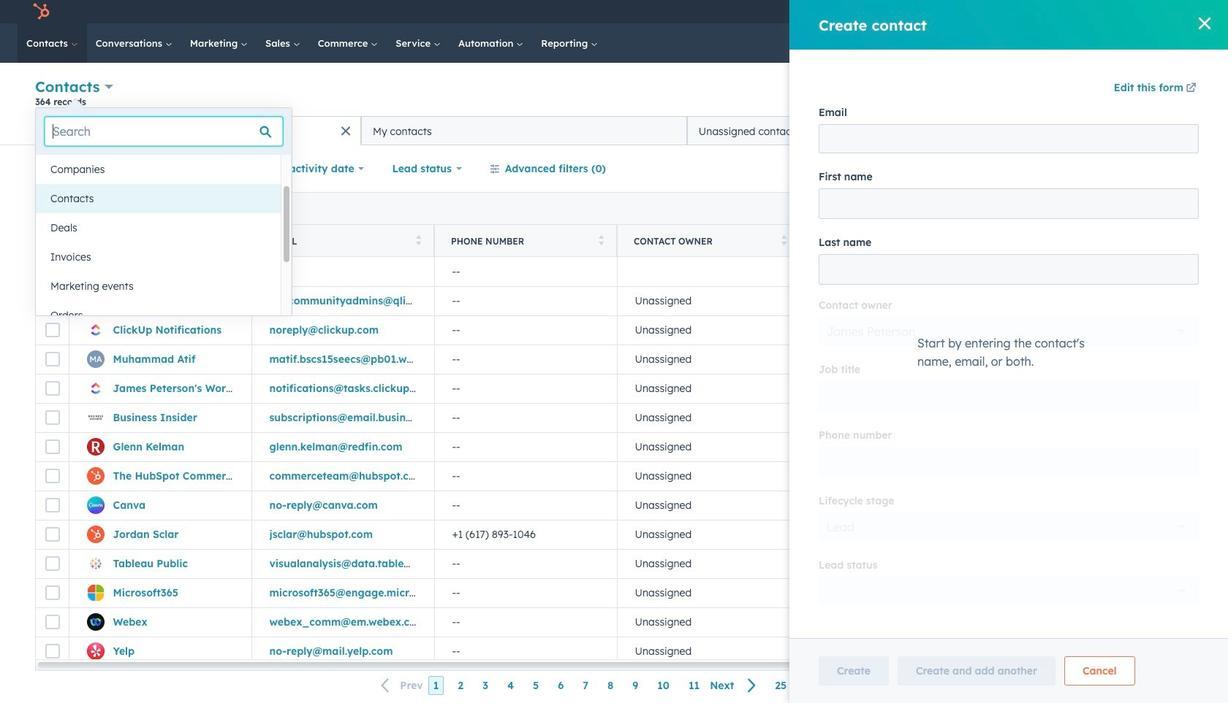 Task type: locate. For each thing, give the bounding box(es) containing it.
0 horizontal spatial press to sort. element
[[416, 235, 421, 247]]

press to sort. image
[[416, 235, 421, 245]]

marketplaces image
[[948, 7, 961, 20]]

2 horizontal spatial press to sort. element
[[781, 235, 787, 247]]

0 horizontal spatial press to sort. image
[[598, 235, 604, 245]]

press to sort. image
[[598, 235, 604, 245], [781, 235, 787, 245]]

james peterson image
[[1059, 5, 1072, 18]]

column header
[[800, 225, 983, 257]]

list box
[[36, 155, 292, 330]]

Search search field
[[45, 117, 283, 146]]

press to sort. element
[[416, 235, 421, 247], [598, 235, 604, 247], [781, 235, 787, 247]]

3 press to sort. element from the left
[[781, 235, 787, 247]]

menu
[[842, 0, 1211, 23]]

banner
[[35, 75, 1193, 116]]

Search name, phone, email addresses, or company search field
[[39, 196, 216, 222]]

2 press to sort. image from the left
[[781, 235, 787, 245]]

1 horizontal spatial press to sort. image
[[781, 235, 787, 245]]

1 horizontal spatial press to sort. element
[[598, 235, 604, 247]]



Task type: vqa. For each thing, say whether or not it's contained in the screenshot.
Marketplaces IMAGE
yes



Task type: describe. For each thing, give the bounding box(es) containing it.
pagination navigation
[[372, 677, 766, 696]]

1 press to sort. element from the left
[[416, 235, 421, 247]]

1 press to sort. image from the left
[[598, 235, 604, 245]]

2 press to sort. element from the left
[[598, 235, 604, 247]]

Search HubSpot search field
[[1023, 31, 1177, 56]]



